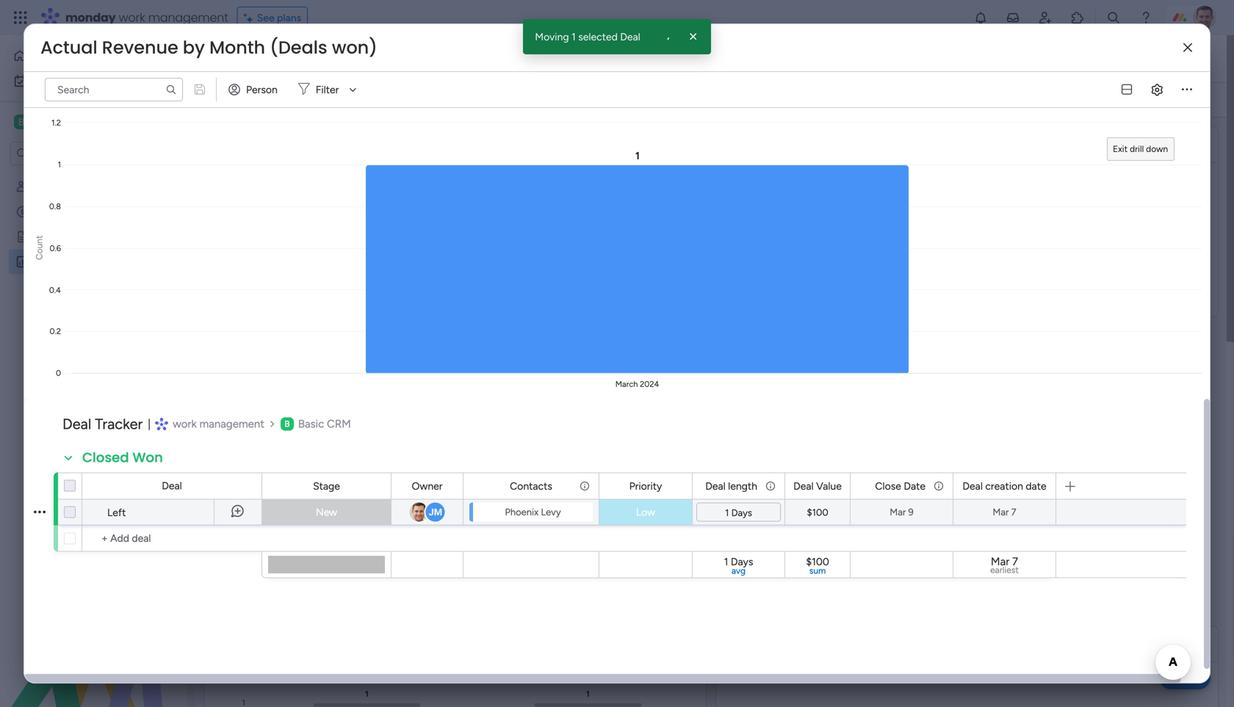 Task type: describe. For each thing, give the bounding box(es) containing it.
contacts
[[510, 480, 552, 493]]

notifications image
[[974, 10, 988, 25]]

mar for mar 9
[[890, 507, 906, 518]]

search image
[[165, 84, 177, 96]]

v2 split view image
[[1122, 84, 1132, 95]]

arrow down image
[[344, 81, 362, 98]]

$104,000
[[338, 188, 573, 253]]

public board image
[[15, 230, 29, 244]]

by
[[183, 35, 205, 60]]

mar 7 earliest
[[991, 555, 1019, 576]]

basic for workspace image
[[298, 418, 324, 431]]

lottie animation image
[[0, 559, 187, 708]]

1 vertical spatial deal tracker
[[62, 416, 143, 433]]

deal inside alert
[[620, 30, 641, 43]]

my work
[[34, 75, 73, 87]]

closed
[[82, 449, 129, 467]]

dashboard inside banner
[[288, 42, 417, 75]]

length
[[728, 480, 758, 493]]

1 horizontal spatial tracker
[[95, 416, 143, 433]]

left
[[107, 507, 126, 519]]

crm for workspace icon
[[65, 115, 91, 129]]

basic crm for workspace icon
[[34, 115, 91, 129]]

actual revenue by month (deals won)
[[40, 35, 378, 60]]

negotiation
[[601, 528, 655, 540]]

see
[[257, 11, 275, 24]]

options image
[[34, 494, 46, 531]]

home
[[32, 50, 60, 62]]

close
[[875, 480, 902, 493]]

workspace image
[[14, 114, 29, 130]]

monday work management
[[65, 9, 228, 26]]

b for workspace image
[[285, 419, 290, 429]]

sales inside banner
[[221, 42, 283, 75]]

actual
[[40, 35, 97, 60]]

filter
[[316, 83, 339, 96]]

deal up closed
[[62, 416, 91, 433]]

help button
[[1160, 666, 1211, 690]]

help image
[[1139, 10, 1154, 25]]

my work link
[[9, 69, 179, 93]]

b for workspace icon
[[18, 116, 24, 128]]

1 for 1 days
[[725, 507, 729, 519]]

filter dashboard by text search field inside sales dashboard banner
[[438, 88, 572, 112]]

workspace image
[[281, 418, 294, 431]]

deal length
[[706, 480, 758, 493]]

value
[[816, 480, 842, 493]]

0 horizontal spatial filter dashboard by text search field
[[45, 78, 183, 101]]

basic for workspace icon
[[34, 115, 62, 129]]

Search in workspace field
[[31, 145, 123, 162]]

|
[[148, 418, 151, 431]]

close image
[[686, 29, 701, 44]]

sales dashboard banner
[[195, 35, 1227, 118]]

proposal : 20.0%
[[601, 502, 674, 514]]

Sales Dashboard field
[[217, 42, 421, 75]]

deal value
[[794, 480, 842, 493]]

: for proposal
[[640, 502, 643, 514]]

close date
[[875, 480, 926, 493]]

plans
[[277, 11, 301, 24]]

owner
[[412, 480, 443, 493]]

widget
[[260, 94, 292, 106]]

selected
[[578, 30, 618, 43]]

0 vertical spatial tracker
[[57, 206, 91, 218]]

proposal
[[601, 502, 640, 514]]

20.0% for negotiation : 20.0%
[[660, 528, 689, 540]]

deal creation date
[[963, 480, 1047, 493]]

revenue
[[102, 35, 178, 60]]

Contacts field
[[506, 478, 556, 495]]

moving 1 selected deal
[[535, 30, 641, 43]]

won)
[[332, 35, 378, 60]]

priority
[[629, 480, 662, 493]]

date
[[1026, 480, 1047, 493]]

more dots image
[[1190, 639, 1201, 650]]

monday
[[65, 9, 116, 26]]

moving 1 selected deal alert
[[523, 19, 711, 54]]

$100 sum
[[806, 556, 829, 576]]

2 horizontal spatial work
[[173, 418, 197, 431]]

avg
[[732, 566, 746, 576]]

dapulse x slim image
[[1184, 42, 1193, 53]]

won
[[133, 449, 163, 467]]

deal up getting
[[35, 206, 55, 218]]

phoenix levy
[[505, 507, 561, 518]]

person
[[246, 83, 278, 96]]

work for monday
[[119, 9, 145, 26]]

0 horizontal spatial sales dashboard
[[35, 256, 111, 268]]

mar for mar 7
[[993, 507, 1009, 518]]

0 vertical spatial management
[[148, 9, 228, 26]]

levy
[[541, 507, 561, 518]]

Stage field
[[309, 478, 344, 495]]

column information image for close date
[[933, 481, 945, 492]]

workspace selection element
[[14, 113, 93, 131]]

mar 7
[[993, 507, 1017, 518]]

negotiation : 20.0%
[[601, 528, 689, 540]]

add widget
[[239, 94, 292, 106]]

1 for 1 days avg
[[724, 556, 728, 568]]

7 for mar 7
[[1012, 507, 1017, 518]]

Deal Value field
[[790, 478, 846, 495]]

$100 for $100 sum
[[806, 556, 829, 568]]



Task type: locate. For each thing, give the bounding box(es) containing it.
7 down deal creation date on the bottom of the page
[[1012, 507, 1017, 518]]

1 horizontal spatial dashboard
[[288, 42, 417, 75]]

started
[[72, 231, 107, 243]]

arrow down image
[[733, 91, 751, 109]]

: for negotiation
[[655, 528, 658, 540]]

Filter dashboard by text search field
[[45, 78, 183, 101], [438, 88, 572, 112]]

0 vertical spatial crm
[[65, 115, 91, 129]]

tracker
[[57, 206, 91, 218], [95, 416, 143, 433]]

tracker left |
[[95, 416, 143, 433]]

$208,000
[[846, 188, 1089, 253]]

mar
[[890, 507, 906, 518], [993, 507, 1009, 518], [991, 555, 1010, 569]]

0 horizontal spatial column information image
[[579, 481, 591, 492]]

0 horizontal spatial basic crm
[[34, 115, 91, 129]]

1 days avg
[[724, 556, 753, 576]]

1 horizontal spatial column information image
[[765, 481, 777, 492]]

date
[[904, 480, 926, 493]]

getting started
[[35, 231, 107, 243]]

alert inside moving 1 selected deal alert
[[656, 28, 672, 45]]

public dashboard image
[[15, 255, 29, 269]]

0 vertical spatial dashboard
[[288, 42, 417, 75]]

crm inside 'workspace selection' element
[[65, 115, 91, 129]]

none search field search
[[45, 78, 183, 101]]

view button
[[649, 47, 685, 71]]

my work option
[[9, 69, 179, 93]]

crm up search in workspace field
[[65, 115, 91, 129]]

(deals
[[270, 35, 327, 60]]

1 vertical spatial dashboard
[[61, 256, 111, 268]]

1 vertical spatial :
[[640, 502, 643, 514]]

7 inside mar 7 earliest
[[1013, 555, 1018, 569]]

sales dashboard up filter popup button at the top of page
[[221, 42, 417, 75]]

0 horizontal spatial tracker
[[57, 206, 91, 218]]

b
[[18, 116, 24, 128], [285, 419, 290, 429]]

2 horizontal spatial :
[[655, 528, 658, 540]]

sales dashboard
[[221, 42, 417, 75], [35, 256, 111, 268]]

None search field
[[45, 78, 183, 101], [438, 88, 572, 112], [438, 88, 572, 112]]

1 vertical spatial sales dashboard
[[35, 256, 111, 268]]

deal inside field
[[963, 480, 983, 493]]

days down length
[[732, 507, 752, 519]]

1 left arrow down image
[[331, 94, 335, 106]]

Deal creation date field
[[959, 478, 1050, 495]]

: for discovery
[[646, 476, 648, 489]]

1 vertical spatial $100
[[806, 556, 829, 568]]

Priority field
[[626, 478, 666, 495]]

0 vertical spatial :
[[646, 476, 648, 489]]

more dots image
[[1182, 84, 1193, 95]]

20.0% down proposal : 20.0%
[[660, 528, 689, 540]]

deal left length
[[706, 480, 726, 493]]

0 vertical spatial deal tracker
[[35, 206, 91, 218]]

monday marketplace image
[[1071, 10, 1085, 25]]

1 column information image from the left
[[579, 481, 591, 492]]

basic
[[34, 115, 62, 129], [298, 418, 324, 431]]

9
[[909, 507, 914, 518]]

column information image right length
[[765, 481, 777, 492]]

sales right public dashboard image
[[35, 256, 59, 268]]

Deal length field
[[702, 478, 761, 495]]

filter button
[[292, 78, 362, 101]]

:
[[646, 476, 648, 489], [640, 502, 643, 514], [655, 528, 658, 540]]

person button
[[223, 78, 286, 101]]

sales dashboard inside banner
[[221, 42, 417, 75]]

0 vertical spatial basic crm
[[34, 115, 91, 129]]

0 vertical spatial work
[[119, 9, 145, 26]]

management
[[148, 9, 228, 26], [199, 418, 264, 431]]

1 horizontal spatial crm
[[327, 418, 351, 431]]

search everything image
[[1107, 10, 1121, 25]]

management left workspace image
[[199, 418, 264, 431]]

2 vertical spatial 20.0%
[[660, 528, 689, 540]]

1 vertical spatial 20.0%
[[645, 502, 674, 514]]

tracker up getting started
[[57, 206, 91, 218]]

1 horizontal spatial sales
[[221, 42, 283, 75]]

1 left avg
[[724, 556, 728, 568]]

Actual Revenue by Month (Deals won) field
[[37, 35, 381, 60]]

sum
[[810, 566, 826, 576]]

help
[[1172, 670, 1198, 685]]

work for my
[[50, 75, 73, 87]]

1 vertical spatial basic crm
[[298, 418, 351, 431]]

basic crm
[[34, 115, 91, 129], [298, 418, 351, 431]]

deal right selected
[[620, 30, 641, 43]]

dashboard up arrow down image
[[288, 42, 417, 75]]

1 horizontal spatial sales dashboard
[[221, 42, 417, 75]]

days
[[732, 507, 752, 519], [731, 556, 753, 568]]

column information image for contacts
[[579, 481, 591, 492]]

1 horizontal spatial filter dashboard by text search field
[[438, 88, 572, 112]]

column information image left discovery
[[579, 481, 591, 492]]

1
[[572, 30, 576, 43], [331, 94, 335, 106], [725, 507, 729, 519], [724, 556, 728, 568]]

2 horizontal spatial column information image
[[933, 481, 945, 492]]

list box
[[0, 172, 187, 473]]

crm for workspace image
[[327, 418, 351, 431]]

0 horizontal spatial b
[[18, 116, 24, 128]]

stage
[[313, 480, 340, 493]]

1 vertical spatial 7
[[1013, 555, 1018, 569]]

moving
[[535, 30, 569, 43]]

basic crm inside 'workspace selection' element
[[34, 115, 91, 129]]

new
[[316, 506, 337, 519]]

1 vertical spatial crm
[[327, 418, 351, 431]]

20.0%
[[651, 476, 679, 489], [645, 502, 674, 514], [660, 528, 689, 540]]

0 vertical spatial 20.0%
[[651, 476, 679, 489]]

add widget button
[[212, 88, 298, 112]]

invite members image
[[1038, 10, 1053, 25]]

deal tracker up getting started
[[35, 206, 91, 218]]

7 down 'mar 7'
[[1013, 555, 1018, 569]]

$100
[[807, 507, 829, 519], [806, 556, 829, 568]]

Closed Won field
[[79, 449, 167, 468]]

list box containing deal tracker
[[0, 172, 187, 473]]

0 vertical spatial basic
[[34, 115, 62, 129]]

1 horizontal spatial :
[[646, 476, 648, 489]]

board
[[390, 94, 417, 106]]

days down 1 days
[[731, 556, 753, 568]]

view
[[656, 53, 679, 65]]

1 vertical spatial days
[[731, 556, 753, 568]]

deal left "value"
[[794, 480, 814, 493]]

days inside 1 days avg
[[731, 556, 753, 568]]

phoenix
[[505, 507, 539, 518]]

0 vertical spatial $100
[[807, 507, 829, 519]]

lottie animation element
[[0, 559, 187, 708]]

loading image
[[656, 28, 672, 45]]

dashboard down 'started'
[[61, 256, 111, 268]]

basic crm up search in workspace field
[[34, 115, 91, 129]]

deal left creation
[[963, 480, 983, 493]]

1 days
[[725, 507, 752, 519]]

month
[[209, 35, 265, 60]]

: up proposal : 20.0%
[[646, 476, 648, 489]]

terry turtle image
[[1193, 6, 1217, 29]]

1 inside alert
[[572, 30, 576, 43]]

20.0% for discovery : 20.0%
[[651, 476, 679, 489]]

discovery : 20.0%
[[601, 476, 679, 489]]

1 horizontal spatial basic
[[298, 418, 324, 431]]

deal down won
[[162, 480, 182, 492]]

crm right workspace image
[[327, 418, 351, 431]]

connected
[[338, 94, 388, 106]]

2 vertical spatial :
[[655, 528, 658, 540]]

add
[[239, 94, 258, 106]]

20.0% down priority field
[[645, 502, 674, 514]]

deal inside "field"
[[706, 480, 726, 493]]

column information image
[[579, 481, 591, 492], [765, 481, 777, 492], [933, 481, 945, 492]]

option
[[0, 174, 187, 177]]

1 right moving
[[572, 30, 576, 43]]

Owner field
[[408, 478, 446, 495]]

crm
[[65, 115, 91, 129], [327, 418, 351, 431]]

see plans
[[257, 11, 301, 24]]

basic inside 'workspace selection' element
[[34, 115, 62, 129]]

work management
[[173, 418, 264, 431]]

mar 9
[[890, 507, 914, 518]]

dashboard
[[288, 42, 417, 75], [61, 256, 111, 268]]

2 column information image from the left
[[765, 481, 777, 492]]

2 vertical spatial work
[[173, 418, 197, 431]]

deal
[[620, 30, 641, 43], [35, 206, 55, 218], [62, 416, 91, 433], [162, 480, 182, 492], [706, 480, 726, 493], [794, 480, 814, 493], [963, 480, 983, 493]]

0 vertical spatial sales
[[221, 42, 283, 75]]

select product image
[[13, 10, 28, 25]]

1 down deal length "field"
[[725, 507, 729, 519]]

20.0% for proposal : 20.0%
[[645, 502, 674, 514]]

column information image right date
[[933, 481, 945, 492]]

basic crm right workspace image
[[298, 418, 351, 431]]

getting
[[35, 231, 70, 243]]

1 horizontal spatial work
[[119, 9, 145, 26]]

1 connected board button
[[304, 88, 424, 112]]

1 for 1 connected board
[[331, 94, 335, 106]]

7 for mar 7 earliest
[[1013, 555, 1018, 569]]

settings image
[[1192, 92, 1207, 107]]

work up revenue
[[119, 9, 145, 26]]

1 horizontal spatial basic crm
[[298, 418, 351, 431]]

mar down 'mar 7'
[[991, 555, 1010, 569]]

0 horizontal spatial crm
[[65, 115, 91, 129]]

1 vertical spatial tracker
[[95, 416, 143, 433]]

work right my
[[50, 75, 73, 87]]

see plans button
[[237, 7, 308, 29]]

deal inside "field"
[[794, 480, 814, 493]]

0 vertical spatial days
[[732, 507, 752, 519]]

0 horizontal spatial basic
[[34, 115, 62, 129]]

1 inside 1 days avg
[[724, 556, 728, 568]]

sales up person popup button
[[221, 42, 283, 75]]

work right |
[[173, 418, 197, 431]]

0 vertical spatial 7
[[1012, 507, 1017, 518]]

sales inside list box
[[35, 256, 59, 268]]

management up by
[[148, 9, 228, 26]]

work inside option
[[50, 75, 73, 87]]

+ Add deal text field
[[90, 530, 255, 548]]

closed won
[[82, 449, 163, 467]]

column information image for deal length
[[765, 481, 777, 492]]

basic right workspace image
[[298, 418, 324, 431]]

mar inside mar 7 earliest
[[991, 555, 1010, 569]]

home option
[[9, 44, 179, 68]]

1 vertical spatial sales
[[35, 256, 59, 268]]

home link
[[9, 44, 179, 68]]

mar down creation
[[993, 507, 1009, 518]]

earliest
[[991, 565, 1019, 576]]

1 inside popup button
[[331, 94, 335, 106]]

: down low at the right of the page
[[655, 528, 658, 540]]

work
[[119, 9, 145, 26], [50, 75, 73, 87], [173, 418, 197, 431]]

b inside workspace image
[[285, 419, 290, 429]]

days for 1 days avg
[[731, 556, 753, 568]]

1 vertical spatial basic
[[298, 418, 324, 431]]

0 horizontal spatial sales
[[35, 256, 59, 268]]

sales
[[221, 42, 283, 75], [35, 256, 59, 268]]

$100 for $100
[[807, 507, 829, 519]]

0 horizontal spatial work
[[50, 75, 73, 87]]

deal tracker inside list box
[[35, 206, 91, 218]]

deal tracker
[[35, 206, 91, 218], [62, 416, 143, 433]]

0 vertical spatial sales dashboard
[[221, 42, 417, 75]]

update feed image
[[1006, 10, 1021, 25]]

1 vertical spatial work
[[50, 75, 73, 87]]

basic right workspace icon
[[34, 115, 62, 129]]

1 horizontal spatial b
[[285, 419, 290, 429]]

mar left 9
[[890, 507, 906, 518]]

0 vertical spatial b
[[18, 116, 24, 128]]

3 column information image from the left
[[933, 481, 945, 492]]

deal tracker up closed
[[62, 416, 143, 433]]

discovery
[[601, 476, 646, 489]]

: down priority field
[[640, 502, 643, 514]]

alert
[[656, 28, 672, 45]]

basic crm for workspace image
[[298, 418, 351, 431]]

days for 1 days
[[732, 507, 752, 519]]

7
[[1012, 507, 1017, 518], [1013, 555, 1018, 569]]

20.0% up low at the right of the page
[[651, 476, 679, 489]]

low
[[636, 506, 655, 519]]

creation
[[986, 480, 1023, 493]]

0 horizontal spatial :
[[640, 502, 643, 514]]

1 vertical spatial management
[[199, 418, 264, 431]]

b inside workspace icon
[[18, 116, 24, 128]]

1 connected board
[[331, 94, 417, 106]]

Close Date field
[[872, 478, 930, 495]]

sales dashboard down getting started
[[35, 256, 111, 268]]

my
[[34, 75, 48, 87]]

1 vertical spatial b
[[285, 419, 290, 429]]

0 horizontal spatial dashboard
[[61, 256, 111, 268]]



Task type: vqa. For each thing, say whether or not it's contained in the screenshot.
"check circle" "IMAGE"
no



